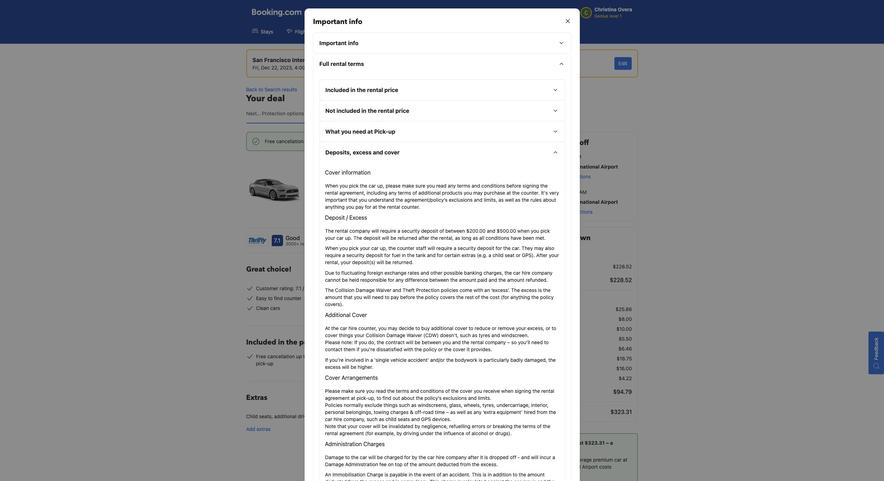 Task type: describe. For each thing, give the bounding box(es) containing it.
car inside an immobilisation charge is payable in the event of an accident. this is in addition to the amount deducted from the excess and is compulsory. this charge is calculated against the car group and th
[[514, 479, 521, 482]]

in inside when you pick your car up, the counter staff will require a security deposit for the car. they may also require a security deposit for fuel in the tank and for certain extras (e.g. a child seat or gps). after your rental, your deposit(s) will be returned.
[[402, 253, 406, 259]]

will down fantastic
[[531, 455, 539, 461]]

sun,
[[533, 189, 544, 195]]

$94.79
[[614, 389, 632, 396]]

international up view pick-up instructions
[[569, 164, 600, 170]]

now
[[536, 254, 546, 260]]

as left long
[[455, 235, 460, 241]]

for up exchange
[[384, 253, 391, 259]]

0 vertical spatial free
[[265, 138, 275, 144]]

exclusions inside please make sure you read the terms and conditions of the cover you receive when signing the rental agreement at pick-up, to find out about the policy's exclusions and limits. policies normally exclude things such as windscreens, glass, wheels, tyres, undercarriage, interior, personal belongings, towing charges & off-road time – as well as any 'extra equipment' hired from the car hire company, such as child seats and gps devices. note that your cover will be invalidated by negligence, refuelling errors or breaking the terms of the rental agreement (for example, by driving under the influence of alcohol or drugs).
[[443, 395, 467, 401]]

flight + hotel
[[332, 29, 363, 35]]

francisco inside "san francisco international airport shuttle bus"
[[318, 209, 341, 215]]

car inside when you pick your car up, the counter staff will require a security deposit for the car. they may also require a security deposit for fuel in the tank and for certain extras (e.g. a child seat or gps). after your rental, your deposit(s) will be returned.
[[371, 246, 379, 252]]

· for 24
[[563, 189, 564, 195]]

a inside if you're involved in a 'single vehicle accident' and/or the bodywork is particularly badly damaged, the excess will be higher.
[[370, 357, 373, 363]]

rental up important
[[325, 190, 338, 196]]

sun, dec 24 · 10:00 am
[[533, 189, 587, 195]]

breaking
[[493, 424, 513, 430]]

1 vertical spatial fuel
[[391, 286, 400, 292]]

and inside dropdown button
[[373, 149, 383, 156]]

clean cars
[[256, 305, 280, 311]]

please inside please make sure you read the terms and conditions of the cover you receive when signing the rental agreement at pick-up, to find out about the policy's exclusions and limits. policies normally exclude things such as windscreens, glass, wheels, tyres, undercarriage, interior, personal belongings, towing charges & off-road time – as well as any 'extra equipment' hired from the car hire company, such as child seats and gps devices. note that your cover will be invalidated by negligence, refuelling errors or breaking the terms of the rental agreement (for example, by driving under the influence of alcohol or drugs).
[[325, 388, 340, 394]]

$4.22
[[619, 376, 632, 382]]

2 vertical spatial security
[[346, 253, 365, 259]]

your up fluctuating on the bottom of page
[[341, 260, 351, 266]]

any inside please make sure you read the terms and conditions of the cover you receive when signing the rental agreement at pick-up, to find out about the policy's exclusions and limits. policies normally exclude things such as windscreens, glass, wheels, tyres, undercarriage, interior, personal belongings, towing charges & off-road time – as well as any 'extra equipment' hired from the car hire company, such as child seats and gps devices. note that your cover will be invalidated by negligence, refuelling errors or breaking the terms of the rental agreement (for example, by driving under the influence of alcohol or drugs).
[[474, 409, 482, 415]]

1 horizontal spatial this
[[472, 472, 482, 478]]

products
[[442, 190, 463, 196]]

amount up 'excess'.
[[507, 277, 525, 283]]

0 vertical spatial $228.52
[[613, 264, 632, 270]]

damage to the car will be charged for by the car hire company after it is dropped off - and will incur a damage administration fee on top of the amount deducted from the excess.
[[325, 455, 555, 468]]

you up if
[[359, 340, 367, 346]]

will down charges
[[368, 455, 376, 461]]

need inside the at the car hire counter, you may decide to buy additional cover to reduce or remove your excess, or to cover things your collision damage waiver (cdw) doesn't, such as tyres and windscreen. please note: if you do, the contract will be between you and the rental company – so you'll need to contact them if you're dissatisfied with the policy or the cover it provides.
[[532, 340, 543, 346]]

at the car hire counter, you may decide to buy additional cover to reduce or remove your excess, or to cover things your collision damage waiver (cdw) doesn't, such as tyres and windscreen. please note: if you do, the contract will be between you and the rental company – so you'll need to contact them if you're dissatisfied with the policy or the cover it provides.
[[325, 326, 556, 353]]

0 vertical spatial info
[[349, 17, 362, 26]]

0 vertical spatial free cancellation up to 48 hours before pick-up
[[265, 138, 373, 144]]

as left rules at the top of the page
[[515, 197, 521, 203]]

1 vertical spatial free cancellation up to 48 hours before pick-up
[[256, 354, 346, 367]]

excess,
[[527, 326, 545, 332]]

terms up out on the left
[[396, 388, 409, 394]]

to pay now
[[519, 254, 546, 260]]

off inside damage to the car will be charged for by the car hire company after it is dropped off - and will incur a damage administration fee on top of the amount deducted from the excess.
[[510, 455, 516, 461]]

the right 'excess'.
[[511, 287, 520, 294]]

0 vertical spatial administration
[[325, 441, 362, 448]]

your up deposit(s)
[[360, 246, 370, 252]]

pick- inside dropdown button
[[374, 129, 388, 135]]

view pick-up instructions
[[533, 174, 591, 180]]

1 vertical spatial agreement
[[339, 431, 364, 437]]

will inside please make sure you read the terms and conditions of the cover you receive when signing the rental agreement at pick-up, to find out about the policy's exclusions and limits. policies normally exclude things such as windscreens, glass, wheels, tyres, undercarriage, interior, personal belongings, towing charges & off-road time – as well as any 'extra equipment' hired from the car hire company, such as child seats and gps devices. note that your cover will be invalidated by negligence, refuelling errors or breaking the terms of the rental agreement (for example, by driving under the influence of alcohol or drugs).
[[373, 424, 380, 430]]

state
[[519, 356, 534, 362]]

devices.
[[432, 417, 451, 423]]

0 vertical spatial hours
[[326, 138, 339, 144]]

from inside please make sure you read the terms and conditions of the cover you receive when signing the rental agreement at pick-up, to find out about the policy's exclusions and limits. policies normally exclude things such as windscreens, glass, wheels, tyres, undercarriage, interior, personal belongings, towing charges & off-road time – as well as any 'extra equipment' hired from the car hire company, such as child seats and gps devices. note that your cover will be invalidated by negligence, refuelling errors or breaking the terms of the rental agreement (for example, by driving under the influence of alcohol or drugs).
[[537, 409, 548, 415]]

0 vertical spatial important
[[313, 17, 347, 26]]

seats inside the product card group
[[321, 176, 334, 182]]

or up and/or
[[438, 347, 443, 353]]

staff
[[416, 246, 426, 252]]

seats,
[[259, 414, 273, 420]]

important info button
[[462, 237, 505, 244]]

to inside 'back to search results your deal'
[[259, 87, 263, 93]]

flight + hotel link
[[318, 24, 369, 40]]

deposits, excess and cover
[[325, 149, 400, 156]]

rental, inside the rental company will require a security deposit of between $200.00 and $500.00 when you pick your car up. the deposit will be returned after the rental, as long as all conditions have been met.
[[439, 235, 454, 241]]

company,
[[344, 417, 365, 423]]

san down fri, dec 22 · 4:00 pm
[[533, 164, 543, 170]]

of up the glass,
[[445, 388, 450, 394]]

pick for agreement,
[[349, 183, 359, 189]]

need inside the collision damage waiver and theft protection policies come with an 'excess'. the excess is the amount that you will need to pay before the policy covers the rest of the cost (for anything the policy covers).
[[372, 295, 384, 301]]

excess.
[[481, 462, 498, 468]]

or up loc/dist sales tax
[[546, 326, 551, 332]]

for left certain in the right of the page
[[437, 253, 443, 259]]

0 vertical spatial off
[[580, 138, 589, 148]]

for down interior, at the bottom right of page
[[534, 409, 541, 416]]

seats inside please make sure you read the terms and conditions of the cover you receive when signing the rental agreement at pick-up, to find out about the policy's exclusions and limits. policies normally exclude things such as windscreens, glass, wheels, tyres, undercarriage, interior, personal belongings, towing charges & off-road time – as well as any 'extra equipment' hired from the car hire company, such as child seats and gps devices. note that your cover will be invalidated by negligence, refuelling errors or breaking the terms of the rental agreement (for example, by driving under the influence of alcohol or drugs).
[[398, 417, 410, 423]]

rental right the full
[[331, 61, 347, 67]]

will up foreign
[[377, 260, 384, 266]]

the right up.
[[354, 235, 362, 241]]

taxis
[[496, 29, 506, 35]]

instructions for view drop-off instructions
[[566, 209, 593, 215]]

this car is costing you just $323.31 – a fantastic deal…
[[519, 441, 613, 454]]

to left buy
[[416, 326, 420, 332]]

things inside the at the car hire counter, you may decide to buy additional cover to reduce or remove your excess, or to cover things your collision damage waiver (cdw) doesn't, such as tyres and windscreen. please note: if you do, the contract will be between you and the rental company – so you'll need to contact them if you're dissatisfied with the policy or the cover it provides.
[[339, 333, 353, 339]]

at right purchase
[[507, 190, 511, 196]]

protection inside the collision damage waiver and theft protection policies come with an 'excess'. the excess is the amount that you will need to pay before the policy covers the rest of the cost (for anything the policy covers).
[[416, 287, 440, 294]]

event
[[423, 472, 435, 478]]

a inside the rental company will require a security deposit of between $200.00 and $500.00 when you pick your car up. the deposit will be returned after the rental, as long as all conditions have been met.
[[398, 228, 400, 234]]

collision inside the collision damage waiver and theft protection policies come with an 'excess'. the excess is the amount that you will need to pay before the policy covers the rest of the cost (for anything the policy covers).
[[335, 287, 354, 294]]

– inside please make sure you read the terms and conditions of the cover you receive when signing the rental agreement at pick-up, to find out about the policy's exclusions and limits. policies normally exclude things such as windscreens, glass, wheels, tyres, undercarriage, interior, personal belongings, towing charges & off-road time – as well as any 'extra equipment' hired from the car hire company, such as child seats and gps devices. note that your cover will be invalidated by negligence, refuelling errors or breaking the terms of the rental agreement (for example, by driving under the influence of alcohol or drugs).
[[446, 409, 449, 415]]

year,
[[553, 457, 564, 463]]

deposit / excess
[[325, 215, 367, 221]]

1 vertical spatial by
[[397, 431, 402, 437]]

back to search results your deal
[[246, 87, 297, 105]]

under
[[420, 431, 434, 437]]

0 vertical spatial important info
[[313, 17, 362, 26]]

at that time of year, the average premium car at san francisco international airport costs $408.89!
[[519, 457, 628, 478]]

am
[[580, 189, 587, 195]]

pay inside the collision damage waiver and theft protection policies come with an 'excess'. the excess is the amount that you will need to pay before the policy covers the rest of the cost (for anything the policy covers).
[[391, 295, 399, 301]]

when inside please make sure you read the terms and conditions of the cover you receive when signing the rental agreement at pick-up, to find out about the policy's exclusions and limits. policies normally exclude things such as windscreens, glass, wheels, tyres, undercarriage, interior, personal belongings, towing charges & off-road time – as well as any 'extra equipment' hired from the car hire company, such as child seats and gps devices. note that your cover will be invalidated by negligence, refuelling errors or breaking the terms of the rental agreement (for example, by driving under the influence of alcohol or drugs).
[[501, 388, 514, 394]]

rest
[[465, 295, 474, 301]]

1 vertical spatial hours
[[317, 354, 330, 360]]

full
[[319, 61, 329, 67]]

0 horizontal spatial this
[[430, 479, 439, 482]]

you inside this car is costing you just $323.31 – a fantastic deal…
[[565, 441, 573, 447]]

pay down the they
[[526, 254, 535, 260]]

0 vertical spatial cancellation
[[276, 138, 304, 144]]

at for at the car hire counter, you may decide to buy additional cover to reduce or remove your excess, or to cover things your collision damage waiver (cdw) doesn't, such as tyres and windscreen. please note: if you do, the contract will be between you and the rental company – so you'll need to contact them if you're dissatisfied with the policy or the cover it provides.
[[325, 326, 330, 332]]

amount down banking
[[459, 277, 476, 283]]

at up conc
[[536, 297, 541, 303]]

of inside the collision damage waiver and theft protection policies come with an 'excess'. the excess is the amount that you will need to pay before the policy covers the rest of the cost (for anything the policy covers).
[[475, 295, 480, 301]]

-
[[518, 455, 520, 461]]

sales for state
[[535, 356, 550, 362]]

san francisco international airport shuttle bus
[[308, 209, 387, 222]]

policy up ap conc fee recov
[[540, 295, 554, 301]]

as down purchase
[[499, 197, 504, 203]]

as inside the at the car hire counter, you may decide to buy additional cover to reduce or remove your excess, or to cover things your collision damage waiver (cdw) doesn't, such as tyres and windscreen. please note: if you do, the contract will be between you and the rental company – so you'll need to contact them if you're dissatisfied with the policy or the cover it provides.
[[472, 333, 478, 339]]

policy down difference
[[401, 286, 414, 292]]

1 vertical spatial 2
[[543, 409, 546, 416]]

important info inside dropdown button
[[319, 40, 358, 46]]

1 vertical spatial fee
[[564, 366, 573, 372]]

is down accident.
[[458, 479, 462, 482]]

1 vertical spatial tax
[[564, 346, 573, 352]]

to down included in the price
[[303, 354, 308, 360]]

terms down please
[[398, 190, 411, 196]]

be inside if you're involved in a 'single vehicle accident' and/or the bodywork is particularly badly damaged, the excess will be higher.
[[351, 364, 356, 370]]

about inside please make sure you read the terms and conditions of the cover you receive when signing the rental agreement at pick-up, to find out about the policy's exclusions and limits. policies normally exclude things such as windscreens, glass, wheels, tyres, undercarriage, interior, personal belongings, towing charges & off-road time – as well as any 'extra equipment' hired from the car hire company, such as child seats and gps devices. note that your cover will be invalidated by negligence, refuelling errors or breaking the terms of the rental agreement (for example, by driving under the influence of alcohol or drugs).
[[401, 395, 415, 401]]

0 horizontal spatial require
[[325, 253, 341, 259]]

at inside please make sure you read the terms and conditions of the cover you receive when signing the rental agreement at pick-up, to find out about the policy's exclusions and limits. policies normally exclude things such as windscreens, glass, wheels, tyres, undercarriage, interior, personal belongings, towing charges & off-road time – as well as any 'extra equipment' hired from the car hire company, such as child seats and gps devices. note that your cover will be invalidated by negligence, refuelling errors or breaking the terms of the rental agreement (for example, by driving under the influence of alcohol or drugs).
[[351, 395, 355, 401]]

is down excess.
[[483, 472, 487, 478]]

paid
[[478, 277, 487, 283]]

maintained
[[372, 295, 397, 301]]

terms down hired
[[523, 424, 536, 430]]

fuel inside when you pick your car up, the counter staff will require a security deposit for the car. they may also require a security deposit for fuel in the tank and for certain extras (e.g. a child seat or gps). after your rental, your deposit(s) will be returned.
[[392, 253, 401, 259]]

company inside due to fluctuating foreign exchange rates and other possible banking charges, the car hire company cannot be held responsible for any difference between the amount paid and the amount refunded.
[[532, 270, 553, 276]]

towing
[[374, 409, 389, 415]]

any down please
[[389, 190, 397, 196]]

you right the counter,
[[378, 326, 387, 332]]

damaged,
[[524, 357, 547, 363]]

or right alcohol
[[489, 431, 494, 437]]

as down "towing"
[[379, 417, 384, 423]]

to right the easy
[[268, 295, 273, 301]]

such inside the at the car hire counter, you may decide to buy additional cover to reduce or remove your excess, or to cover things your collision damage waiver (cdw) doesn't, such as tyres and windscreen. please note: if you do, the contract will be between you and the rental company – so you'll need to contact them if you're dissatisfied with the policy or the cover it provides.
[[460, 333, 471, 339]]

the rental company will require a security deposit of between $200.00 and $500.00 when you pick your car up. the deposit will be returned after the rental, as long as all conditions have been met.
[[325, 228, 550, 241]]

need inside dropdown button
[[353, 129, 366, 135]]

up inside button
[[557, 174, 563, 180]]

charges
[[390, 409, 409, 415]]

contract
[[386, 340, 405, 346]]

cover down company,
[[359, 424, 372, 430]]

alcohol
[[472, 431, 488, 437]]

make inside please make sure you read the terms and conditions of the cover you receive when signing the rental agreement at pick-up, to find out about the policy's exclusions and limits. policies normally exclude things such as windscreens, glass, wheels, tyres, undercarriage, interior, personal belongings, towing charges & off-road time – as well as any 'extra equipment' hired from the car hire company, such as child seats and gps devices. note that your cover will be invalidated by negligence, refuelling errors or breaking the terms of the rental agreement (for example, by driving under the influence of alcohol or drugs).
[[341, 388, 354, 394]]

will down "san francisco international airport shuttle bus"
[[372, 228, 379, 234]]

1 vertical spatial pm
[[574, 154, 582, 160]]

0 vertical spatial agreement
[[325, 395, 350, 401]]

this inside this car is costing you just $323.31 – a fantastic deal…
[[519, 441, 530, 447]]

amount inside the collision damage waiver and theft protection policies come with an 'excess'. the excess is the amount that you will need to pay before the policy covers the rest of the cost (for anything the policy covers).
[[325, 295, 342, 301]]

rental up not included in the rental price
[[367, 87, 383, 93]]

for inside when you pick the car up, please make sure you read any terms and conditions before signing the rental agreement, including any terms of additional products you may purchase at the counter. it's very important that you understand the agreement/policy's exclusions and limits, as well as the rules about anything you pay for at the rental counter.
[[365, 204, 371, 210]]

bag
[[335, 186, 343, 192]]

recov
[[553, 307, 569, 313]]

hotel
[[351, 29, 363, 35]]

administration charges
[[325, 441, 385, 448]]

you down the agreement,
[[359, 197, 367, 203]]

your up windscreen.
[[516, 326, 526, 332]]

international down am
[[569, 199, 600, 205]]

1 horizontal spatial pick-
[[519, 138, 536, 148]]

flight
[[332, 29, 345, 35]]

sure inside please make sure you read the terms and conditions of the cover you receive when signing the rental agreement at pick-up, to find out about the policy's exclusions and limits. policies normally exclude things such as windscreens, glass, wheels, tyres, undercarriage, interior, personal belongings, towing charges & off-road time – as well as any 'extra equipment' hired from the car hire company, such as child seats and gps devices. note that your cover will be invalidated by negligence, refuelling errors or breaking the terms of the rental agreement (for example, by driving under the influence of alcohol or drugs).
[[355, 388, 365, 394]]

important inside important info button
[[472, 238, 495, 244]]

airport inside 'san francisco international airport fri, dec 22, 2023, 4:00 pm'
[[329, 57, 348, 63]]

note
[[325, 424, 336, 430]]

cover for cover arrangements
[[325, 375, 340, 381]]

2 vertical spatial such
[[367, 417, 378, 423]]

to left reduce
[[469, 326, 473, 332]]

policy left covers
[[425, 295, 439, 301]]

4:00 inside 'san francisco international airport fri, dec 22, 2023, 4:00 pm'
[[295, 65, 305, 71]]

rental down understand on the top of the page
[[387, 204, 400, 210]]

to up san mateo cnty tax
[[544, 340, 549, 346]]

when you pick the car up, please make sure you read any terms and conditions before signing the rental agreement, including any terms of additional products you may purchase at the counter. it's very important that you understand the agreement/policy's exclusions and limits, as well as the rules about anything you pay for at the rental counter.
[[325, 183, 559, 210]]

pick- down included in the price
[[256, 361, 268, 367]]

terms up products in the top of the page
[[457, 183, 470, 189]]

airport taxis link
[[464, 24, 512, 40]]

you up agreement/policy's
[[427, 183, 435, 189]]

subtotal for $94.79
[[519, 389, 539, 395]]

· for 22
[[559, 154, 561, 160]]

policy's
[[425, 395, 442, 401]]

rental up interior, at the bottom right of page
[[541, 388, 554, 394]]

you're
[[361, 347, 375, 353]]

0 vertical spatial cars
[[398, 295, 408, 301]]

you right products in the top of the page
[[464, 190, 472, 196]]

francisco down 22 at top
[[544, 164, 567, 170]]

immobilisation
[[333, 472, 365, 478]]

is inside damage to the car will be charged for by the car hire company after it is dropped off - and will incur a damage administration fee on top of the amount deducted from the excess.
[[484, 455, 488, 461]]

policy inside the at the car hire counter, you may decide to buy additional cover to reduce or remove your excess, or to cover things your collision damage waiver (cdw) doesn't, such as tyres and windscreen. please note: if you do, the contract will be between you and the rental company – so you'll need to contact them if you're dissatisfied with the policy or the cover it provides.
[[423, 347, 437, 353]]

will right staff
[[428, 246, 435, 252]]

will left returned
[[382, 235, 389, 241]]

you up exclude
[[366, 388, 374, 394]]

returned
[[398, 235, 417, 241]]

as left all
[[473, 235, 478, 241]]

of down 'refuelling'
[[466, 431, 470, 437]]

2 vertical spatial additional
[[274, 414, 297, 420]]

to inside please make sure you read the terms and conditions of the cover you receive when signing the rental agreement at pick-up, to find out about the policy's exclusions and limits. policies normally exclude things such as windscreens, glass, wheels, tyres, undercarriage, interior, personal belongings, towing charges & off-road time – as well as any 'extra equipment' hired from the car hire company, such as child seats and gps devices. note that your cover will be invalidated by negligence, refuelling errors or breaking the terms of the rental agreement (for example, by driving under the influence of alcohol or drugs).
[[377, 395, 381, 401]]

included in the rental price
[[325, 87, 398, 93]]

results
[[282, 87, 297, 93]]

1 vertical spatial unlimited
[[360, 354, 381, 360]]

san francisco international airport for 4:00
[[533, 164, 618, 170]]

0 vertical spatial drop-
[[561, 138, 580, 148]]

car up event
[[427, 455, 435, 461]]

a down up.
[[342, 253, 345, 259]]

to for $228.52
[[519, 254, 525, 260]]

rental inside the at the car hire counter, you may decide to buy additional cover to reduce or remove your excess, or to cover things your collision damage waiver (cdw) doesn't, such as tyres and windscreen. please note: if you do, the contract will be between you and the rental company – so you'll need to contact them if you're dissatisfied with the policy or the cover it provides.
[[471, 340, 484, 346]]

1 horizontal spatial such
[[399, 402, 410, 408]]

contact
[[325, 347, 342, 353]]

choice!
[[267, 265, 292, 274]]

waiver inside the collision damage waiver and theft protection policies come with an 'excess'. the excess is the amount that you will need to pay before the policy covers the rest of the cost (for anything the policy covers).
[[376, 287, 391, 294]]

cover up doesn't,
[[455, 326, 467, 332]]

an inside an immobilisation charge is payable in the event of an accident. this is in addition to the amount deducted from the excess and is compulsory. this charge is calculated against the car group and th
[[443, 472, 448, 478]]

price left contact
[[299, 338, 317, 347]]

deposit up deposit(s)
[[366, 253, 383, 259]]

1 vertical spatial cover
[[352, 312, 367, 319]]

shuttle
[[308, 217, 323, 222]]

&
[[410, 409, 414, 415]]

1 vertical spatial counter.
[[402, 204, 420, 210]]

or right the errors
[[487, 424, 492, 430]]

deal
[[267, 93, 285, 105]]

mileage inside the product card group
[[340, 197, 358, 203]]

0 vertical spatial counter.
[[521, 190, 540, 196]]

when for when you pick the car up, please make sure you read any terms and conditions before signing the rental agreement, including any terms of additional products you may purchase at the counter. it's very important that you understand the agreement/policy's exclusions and limits, as well as the rules about anything you pay for at the rental counter.
[[325, 183, 338, 189]]

attractions link
[[417, 24, 463, 40]]

example,
[[375, 431, 395, 437]]

deposit up staff
[[421, 228, 438, 234]]

at inside dropdown button
[[367, 129, 373, 135]]

francisco inside at that time of year, the average premium car at san francisco international airport costs $408.89!
[[529, 465, 551, 471]]

of inside the rental company will require a security deposit of between $200.00 and $500.00 when you pick your car up. the deposit will be returned after the rental, as long as all conditions have been met.
[[440, 228, 444, 234]]

a up certain in the right of the page
[[454, 246, 456, 252]]

any up products in the top of the page
[[448, 183, 456, 189]]

as up &
[[411, 402, 417, 408]]

to up loc/dist sales tax
[[552, 326, 556, 332]]

1 vertical spatial $228.52
[[610, 277, 632, 284]]

included for included in the price
[[246, 338, 276, 347]]

chg
[[556, 326, 567, 332]]

cover up wheels,
[[460, 388, 473, 394]]

1 vertical spatial require
[[436, 246, 452, 252]]

you up "limits."
[[474, 388, 482, 394]]

child
[[246, 414, 258, 420]]

or right reduce
[[492, 326, 497, 332]]

your down also
[[549, 253, 559, 259]]

pay up conc
[[526, 297, 535, 303]]

international inside "san francisco international airport shuttle bus"
[[342, 209, 370, 215]]

dec inside 'san francisco international airport fri, dec 22, 2023, 4:00 pm'
[[261, 65, 270, 71]]

price down back to search results link
[[395, 108, 409, 114]]

as down the glass,
[[450, 409, 456, 415]]

important inside important info dropdown button
[[319, 40, 347, 46]]

sales for loc/dist
[[543, 336, 558, 342]]

customer
[[256, 286, 278, 292]]

also
[[545, 246, 554, 252]]

of inside at that time of year, the average premium car at san francisco international airport costs $408.89!
[[547, 457, 552, 463]]

facility
[[534, 326, 555, 332]]

wheels,
[[464, 402, 481, 408]]

1 vertical spatial fri,
[[533, 154, 541, 160]]

$16.00
[[617, 366, 632, 372]]

deposit up (e.g.
[[477, 246, 494, 252]]

car inside this car is costing you just $323.31 – a fantastic deal…
[[531, 441, 539, 447]]

0 vertical spatial fee
[[543, 307, 551, 313]]

drop- inside button
[[546, 209, 559, 215]]

company inside damage to the car will be charged for by the car hire company after it is dropped off - and will incur a damage administration fee on top of the amount deducted from the excess.
[[446, 455, 467, 461]]

drivers
[[298, 414, 314, 420]]

1 vertical spatial cars
[[270, 305, 280, 311]]

make inside when you pick the car up, please make sure you read any terms and conditions before signing the rental agreement, including any terms of additional products you may purchase at the counter. it's very important that you understand the agreement/policy's exclusions and limits, as well as the rules about anything you pay for at the rental counter.
[[402, 183, 414, 189]]

to inside damage to the car will be charged for by the car hire company after it is dropped off - and will incur a damage administration fee on top of the amount deducted from the excess.
[[345, 455, 350, 461]]

you up the agreement,
[[340, 183, 348, 189]]

off inside button
[[559, 209, 565, 215]]

charged
[[384, 455, 403, 461]]

pick- up ap conc fee recov
[[542, 297, 555, 303]]

if
[[357, 347, 360, 353]]

the down cannot
[[325, 287, 334, 294]]

with inside the at the car hire counter, you may decide to buy additional cover to reduce or remove your excess, or to cover things your collision damage waiver (cdw) doesn't, such as tyres and windscreen. please note: if you do, the contract will be between you and the rental company – so you'll need to contact them if you're dissatisfied with the policy or the cover it provides.
[[404, 347, 413, 353]]

fee
[[380, 462, 387, 468]]

1 vertical spatial /
[[303, 286, 304, 292]]

subtotal for $228.52
[[519, 277, 539, 283]]

compulsory.
[[401, 479, 428, 482]]

2023,
[[280, 65, 293, 71]]

deposit right up.
[[364, 235, 381, 241]]

after inside damage to the car will be charged for by the car hire company after it is dropped off - and will incur a damage administration fee on top of the amount deducted from the excess.
[[468, 455, 479, 461]]

damage inside the collision damage waiver and theft protection policies come with an 'excess'. the excess is the amount that you will need to pay before the policy covers the rest of the cost (for anything the policy covers).
[[356, 287, 375, 294]]

a right (e.g.
[[489, 253, 491, 259]]

before inside when you pick the car up, please make sure you read any terms and conditions before signing the rental agreement, including any terms of additional products you may purchase at the counter. it's very important that you understand the agreement/policy's exclusions and limits, as well as the rules about anything you pay for at the rental counter.
[[507, 183, 521, 189]]

note:
[[341, 340, 353, 346]]

0 vertical spatial by
[[415, 424, 420, 430]]

ap
[[519, 307, 526, 313]]

child inside when you pick your car up, the counter staff will require a security deposit for the car. they may also require a security deposit for fuel in the tank and for certain extras (e.g. a child seat or gps). after your rental, your deposit(s) will be returned.
[[493, 253, 504, 259]]

airport inside "san francisco international airport shuttle bus"
[[372, 209, 387, 215]]

1 vertical spatial cancellation
[[268, 354, 295, 360]]

read inside please make sure you read the terms and conditions of the cover you receive when signing the rental agreement at pick-up, to find out about the policy's exclusions and limits. policies normally exclude things such as windscreens, glass, wheels, tyres, undercarriage, interior, personal belongings, towing charges & off-road time – as well as any 'extra equipment' hired from the car hire company, such as child seats and gps devices. note that your cover will be invalidated by negligence, refuelling errors or breaking the terms of the rental agreement (for example, by driving under the influence of alcohol or drugs).
[[376, 388, 386, 394]]

francisco inside 'san francisco international airport fri, dec 22, 2023, 4:00 pm'
[[264, 57, 291, 63]]

been
[[523, 235, 534, 241]]

security inside the rental company will require a security deposit of between $200.00 and $500.00 when you pick your car up. the deposit will be returned after the rental, as long as all conditions have been met.
[[402, 228, 420, 234]]

flights link
[[281, 24, 316, 40]]

as down wheels,
[[467, 409, 472, 415]]

on
[[388, 462, 394, 468]]

cover up the bodywork at right bottom
[[453, 347, 466, 353]]

0 horizontal spatial find
[[274, 295, 283, 301]]

clean
[[256, 305, 269, 311]]

skip to main content element
[[0, 0, 885, 44]]

you down doesn't,
[[443, 340, 451, 346]]

of down 'price for 2 days:'
[[537, 424, 542, 430]]

important
[[325, 197, 347, 203]]

options
[[287, 111, 304, 117]]

hire inside due to fluctuating foreign exchange rates and other possible banking charges, the car hire company cannot be held responsible for any difference between the amount paid and the amount refunded.
[[522, 270, 530, 276]]

up, inside please make sure you read the terms and conditions of the cover you receive when signing the rental agreement at pick-up, to find out about the policy's exclusions and limits. policies normally exclude things such as windscreens, glass, wheels, tyres, undercarriage, interior, personal belongings, towing charges & off-road time – as well as any 'extra equipment' hired from the car hire company, such as child seats and gps devices. note that your cover will be invalidated by negligence, refuelling errors or breaking the terms of the rental agreement (for example, by driving under the influence of alcohol or drugs).
[[368, 395, 375, 401]]



Task type: vqa. For each thing, say whether or not it's contained in the screenshot.
'book'
no



Task type: locate. For each thing, give the bounding box(es) containing it.
0 horizontal spatial with
[[404, 347, 413, 353]]

or inside when you pick your car up, the counter staff will require a security deposit for the car. they may also require a security deposit for fuel in the tank and for certain extras (e.g. a child seat or gps). after your rental, your deposit(s) will be returned.
[[516, 253, 521, 259]]

1 san francisco international airport from the top
[[533, 164, 618, 170]]

0 horizontal spatial (for
[[365, 431, 373, 437]]

after up staff
[[419, 235, 429, 241]]

that inside at that time of year, the average premium car at san francisco international airport costs $408.89!
[[525, 457, 535, 463]]

counter inside when you pick your car up, the counter staff will require a security deposit for the car. they may also require a security deposit for fuel in the tank and for certain extras (e.g. a child seat or gps). after your rental, your deposit(s) will be returned.
[[397, 246, 415, 252]]

you down up.
[[340, 246, 348, 252]]

0 horizontal spatial extras
[[257, 427, 271, 433]]

rental, inside when you pick your car up, the counter staff will require a security deposit for the car. they may also require a security deposit for fuel in the tank and for certain extras (e.g. a child seat or gps). after your rental, your deposit(s) will be returned.
[[325, 260, 339, 266]]

about down very
[[543, 197, 556, 203]]

out
[[393, 395, 400, 401]]

anything
[[325, 204, 345, 210], [511, 295, 530, 301]]

0 horizontal spatial may
[[388, 326, 397, 332]]

san francisco international airport
[[533, 164, 618, 170], [533, 199, 618, 205]]

0 vertical spatial pick
[[349, 183, 359, 189]]

is inside this car is costing you just $323.31 – a fantastic deal…
[[540, 441, 544, 447]]

1 please from the top
[[325, 340, 340, 346]]

up, for the
[[380, 246, 387, 252]]

require inside the rental company will require a security deposit of between $200.00 and $500.00 when you pick your car up. the deposit will be returned after the rental, as long as all conditions have been met.
[[380, 228, 396, 234]]

0 horizontal spatial well
[[457, 409, 466, 415]]

1 horizontal spatial at
[[519, 457, 524, 463]]

cancellation down options at top left
[[276, 138, 304, 144]]

pay inside when you pick the car up, please make sure you read any terms and conditions before signing the rental agreement, including any terms of additional products you may purchase at the counter. it's very important that you understand the agreement/policy's exclusions and limits, as well as the rules about anything you pay for at the rental counter.
[[356, 204, 364, 210]]

and
[[546, 138, 559, 148], [373, 149, 383, 156], [472, 183, 480, 189], [474, 197, 483, 203], [487, 228, 495, 234], [427, 253, 436, 259], [421, 270, 429, 276], [489, 277, 497, 283], [393, 287, 401, 294], [492, 333, 500, 339], [452, 340, 461, 346], [410, 388, 419, 394], [468, 395, 477, 401], [315, 414, 323, 420], [411, 417, 420, 423], [521, 455, 530, 461], [386, 479, 394, 482], [538, 479, 546, 482]]

a inside this car is costing you just $323.31 – a fantastic deal…
[[611, 441, 613, 447]]

from down immobilisation
[[348, 479, 359, 482]]

0 vertical spatial sales
[[543, 336, 558, 342]]

important info inside button
[[472, 238, 505, 244]]

0 horizontal spatial time
[[435, 409, 445, 415]]

1
[[317, 186, 319, 192]]

may inside the at the car hire counter, you may decide to buy additional cover to reduce or remove your excess, or to cover things your collision damage waiver (cdw) doesn't, such as tyres and windscreen. please note: if you do, the contract will be between you and the rental company – so you'll need to contact them if you're dissatisfied with the policy or the cover it provides.
[[388, 326, 397, 332]]

of right event
[[437, 472, 441, 478]]

exclusions down products in the top of the page
[[449, 197, 473, 203]]

fri,
[[253, 65, 260, 71], [533, 154, 541, 160]]

deposit
[[325, 215, 345, 221]]

excess down what you need at pick-up
[[353, 149, 372, 156]]

2 vertical spatial from
[[348, 479, 359, 482]]

0 horizontal spatial fee
[[543, 307, 551, 313]]

sure down arrangements
[[355, 388, 365, 394]]

will up example,
[[373, 424, 380, 430]]

1 horizontal spatial sure
[[416, 183, 425, 189]]

dec for sun,
[[545, 189, 554, 195]]

san down 'sun,'
[[533, 199, 543, 205]]

0 vertical spatial with
[[474, 287, 483, 294]]

to inside due to fluctuating foreign exchange rates and other possible banking charges, the car hire company cannot be held responsible for any difference between the amount paid and the amount refunded.
[[336, 270, 340, 276]]

amount up group
[[528, 472, 545, 478]]

pick-up location element
[[253, 56, 348, 64]]

pick- down what you need at pick-up
[[356, 138, 368, 144]]

possible
[[444, 270, 463, 276]]

vehicle
[[391, 357, 407, 363]]

cost
[[490, 295, 500, 301]]

view for view pick-up instructions
[[533, 174, 544, 180]]

at inside at that time of year, the average premium car at san francisco international airport costs $408.89!
[[623, 457, 628, 463]]

international inside at that time of year, the average premium car at san francisco international airport costs $408.89!
[[553, 465, 581, 471]]

anything up 'ap'
[[511, 295, 530, 301]]

read inside when you pick the car up, please make sure you read any terms and conditions before signing the rental agreement, including any terms of additional products you may purchase at the counter. it's very important that you understand the agreement/policy's exclusions and limits, as well as the rules about anything you pay for at the rental counter.
[[436, 183, 447, 189]]

pay up excess
[[356, 204, 364, 210]]

be inside please make sure you read the terms and conditions of the cover you receive when signing the rental agreement at pick-up, to find out about the policy's exclusions and limits. policies normally exclude things such as windscreens, glass, wheels, tyres, undercarriage, interior, personal belongings, towing charges & off-road time – as well as any 'extra equipment' hired from the car hire company, such as child seats and gps devices. note that your cover will be invalidated by negligence, refuelling errors or breaking the terms of the rental agreement (for example, by driving under the influence of alcohol or drugs).
[[382, 424, 388, 430]]

to for $94.79
[[519, 297, 525, 303]]

1 vertical spatial dec
[[542, 154, 551, 160]]

addition
[[493, 472, 512, 478]]

rating:
[[280, 286, 294, 292]]

excess inside an immobilisation charge is payable in the event of an accident. this is in addition to the amount deducted from the excess and is compulsory. this charge is calculated against the car group and th
[[369, 479, 384, 482]]

extras inside when you pick your car up, the counter staff will require a security deposit for the car. they may also require a security deposit for fuel in the tank and for certain extras (e.g. a child seat or gps). after your rental, your deposit(s) will be returned.
[[462, 253, 476, 259]]

1 vertical spatial additional
[[431, 326, 454, 332]]

2 down interior, at the bottom right of page
[[543, 409, 546, 416]]

hire inside the at the car hire counter, you may decide to buy additional cover to reduce or remove your excess, or to cover things your collision damage waiver (cdw) doesn't, such as tyres and windscreen. please note: if you do, the contract will be between you and the rental company – so you'll need to contact them if you're dissatisfied with the policy or the cover it provides.
[[349, 326, 357, 332]]

dissatisfied
[[376, 347, 402, 353]]

up, up foreign
[[380, 246, 387, 252]]

if
[[354, 340, 357, 346], [325, 357, 328, 363]]

have
[[511, 235, 522, 241]]

1 vertical spatial administration
[[345, 462, 378, 468]]

0 horizontal spatial counter
[[284, 295, 302, 301]]

1 horizontal spatial when
[[517, 228, 530, 234]]

san down the stays link
[[253, 57, 263, 63]]

an immobilisation charge is payable in the event of an accident. this is in addition to the amount deducted from the excess and is compulsory. this charge is calculated against the car group and th
[[325, 472, 555, 482]]

when down 4 seats on the left
[[325, 183, 338, 189]]

0 horizontal spatial anything
[[325, 204, 345, 210]]

0 vertical spatial read
[[436, 183, 447, 189]]

is down provides.
[[479, 357, 483, 363]]

car inside please make sure you read the terms and conditions of the cover you receive when signing the rental agreement at pick-up, to find out about the policy's exclusions and limits. policies normally exclude things such as windscreens, glass, wheels, tyres, undercarriage, interior, personal belongings, towing charges & off-road time – as well as any 'extra equipment' hired from the car hire company, such as child seats and gps devices. note that your cover will be invalidated by negligence, refuelling errors or breaking the terms of the rental agreement (for example, by driving under the influence of alcohol or drugs).
[[325, 417, 332, 423]]

conditions inside the rental company will require a security deposit of between $200.00 and $500.00 when you pick your car up. the deposit will be returned after the rental, as long as all conditions have been met.
[[486, 235, 510, 241]]

1 vertical spatial unlimited mileage
[[360, 354, 400, 360]]

airport taxis
[[478, 29, 506, 35]]

this
[[519, 441, 530, 447], [472, 472, 482, 478], [430, 479, 439, 482]]

2 horizontal spatial security
[[458, 246, 476, 252]]

instructions for view pick-up instructions
[[564, 174, 591, 180]]

be inside the at the car hire counter, you may decide to buy additional cover to reduce or remove your excess, or to cover things your collision damage waiver (cdw) doesn't, such as tyres and windscreen. please note: if you do, the contract will be between you and the rental company – so you'll need to contact them if you're dissatisfied with the policy or the cover it provides.
[[415, 340, 420, 346]]

– inside the at the car hire counter, you may decide to buy additional cover to reduce or remove your excess, or to cover things your collision damage waiver (cdw) doesn't, such as tyres and windscreen. please note: if you do, the contract will be between you and the rental company – so you'll need to contact them if you're dissatisfied with the policy or the cover it provides.
[[507, 340, 510, 346]]

pick-up date element
[[253, 64, 348, 71]]

important up flight
[[313, 17, 347, 26]]

price
[[519, 409, 533, 416]]

pick- up fri, dec 22 · 4:00 pm
[[519, 138, 536, 148]]

security down long
[[458, 246, 476, 252]]

$5.50
[[619, 336, 632, 342]]

– up premium
[[606, 441, 609, 447]]

conditions inside please make sure you read the terms and conditions of the cover you receive when signing the rental agreement at pick-up, to find out about the policy's exclusions and limits. policies normally exclude things such as windscreens, glass, wheels, tyres, undercarriage, interior, personal belongings, towing charges & off-road time – as well as any 'extra equipment' hired from the car hire company, such as child seats and gps devices. note that your cover will be invalidated by negligence, refuelling errors or breaking the terms of the rental agreement (for example, by driving under the influence of alcohol or drugs).
[[420, 388, 444, 394]]

2 please from the top
[[325, 388, 340, 394]]

san
[[253, 57, 263, 63], [533, 164, 543, 170], [533, 199, 543, 205], [308, 209, 317, 215], [519, 465, 528, 471]]

2 subtotal from the top
[[519, 389, 539, 395]]

hire inside please make sure you read the terms and conditions of the cover you receive when signing the rental agreement at pick-up, to find out about the policy's exclusions and limits. policies normally exclude things such as windscreens, glass, wheels, tyres, undercarriage, interior, personal belongings, towing charges & off-road time – as well as any 'extra equipment' hired from the car hire company, such as child seats and gps devices. note that your cover will be invalidated by negligence, refuelling errors or breaking the terms of the rental agreement (for example, by driving under the influence of alcohol or drugs).
[[334, 417, 342, 423]]

gps
[[421, 417, 431, 423]]

2 horizontal spatial off
[[580, 138, 589, 148]]

amount inside damage to the car will be charged for by the car hire company after it is dropped off - and will incur a damage administration fee on top of the amount deducted from the excess.
[[419, 462, 436, 468]]

drop- up fri, dec 22 · 4:00 pm
[[561, 138, 580, 148]]

exclude
[[365, 402, 382, 408]]

waiver up well-maintained cars on the left bottom of the page
[[376, 287, 391, 294]]

included in the rental price button
[[319, 80, 565, 100]]

0 vertical spatial anything
[[325, 204, 345, 210]]

bags
[[398, 186, 409, 192]]

car left rentals
[[385, 29, 393, 35]]

francisco
[[264, 57, 291, 63], [544, 164, 567, 170], [544, 199, 567, 205], [318, 209, 341, 215], [529, 465, 551, 471]]

hired
[[524, 409, 536, 415]]

is inside if you're involved in a 'single vehicle accident' and/or the bodywork is particularly badly damaged, the excess will be higher.
[[479, 357, 483, 363]]

excess inside if you're involved in a 'single vehicle accident' and/or the bodywork is particularly badly damaged, the excess will be higher.
[[325, 364, 341, 370]]

1 vertical spatial up,
[[380, 246, 387, 252]]

that
[[349, 197, 358, 203], [344, 295, 353, 301], [337, 424, 346, 430], [525, 457, 535, 463]]

not included in the rental price
[[325, 108, 409, 114]]

48 inside "free cancellation up to 48 hours before pick-up"
[[309, 354, 316, 360]]

1 vertical spatial well
[[457, 409, 466, 415]]

up inside dropdown button
[[388, 129, 395, 135]]

pick- up "normally"
[[357, 395, 368, 401]]

will inside the at the car hire counter, you may decide to buy additional cover to reduce or remove your excess, or to cover things your collision damage waiver (cdw) doesn't, such as tyres and windscreen. please note: if you do, the contract will be between you and the rental company – so you'll need to contact them if you're dissatisfied with the policy or the cover it provides.
[[406, 340, 413, 346]]

off down sun, dec 24 · 10:00 am
[[559, 209, 565, 215]]

included
[[337, 108, 360, 114]]

1 vertical spatial 48
[[309, 354, 316, 360]]

0 horizontal spatial fri,
[[253, 65, 260, 71]]

cust
[[519, 326, 533, 332]]

when for when you pick your car up, the counter staff will require a security deposit for the car. they may also require a security deposit for fuel in the tank and for certain extras (e.g. a child seat or gps). after your rental, your deposit(s) will be returned.
[[325, 246, 338, 252]]

1 vertical spatial important info
[[319, 40, 358, 46]]

most popular fuel policy
[[360, 286, 414, 292]]

any down exchange
[[396, 277, 404, 283]]

san francisco international airport for 10:00
[[533, 199, 618, 205]]

signing inside please make sure you read the terms and conditions of the cover you receive when signing the rental agreement at pick-up, to find out about the policy's exclusions and limits. policies normally exclude things such as windscreens, glass, wheels, tyres, undercarriage, interior, personal belongings, towing charges & off-road time – as well as any 'extra equipment' hired from the car hire company, such as child seats and gps devices. note that your cover will be invalidated by negligence, refuelling errors or breaking the terms of the rental agreement (for example, by driving under the influence of alcohol or drugs).
[[515, 388, 531, 394]]

sales up san mateo cnty tax
[[543, 336, 558, 342]]

1 horizontal spatial rental,
[[439, 235, 454, 241]]

2 left small
[[380, 186, 383, 192]]

read up products in the top of the page
[[436, 183, 447, 189]]

0 horizontal spatial rental,
[[325, 260, 339, 266]]

car inside the rental company will require a security deposit of between $200.00 and $500.00 when you pick your car up. the deposit will be returned after the rental, as long as all conditions have been met.
[[336, 235, 344, 241]]

decide
[[399, 326, 414, 332]]

0 vertical spatial included
[[325, 87, 349, 93]]

1 vertical spatial car
[[519, 233, 531, 243]]

dec left 22 at top
[[542, 154, 551, 160]]

up, inside when you pick your car up, the counter staff will require a security deposit for the car. they may also require a security deposit for fuel in the tank and for certain extras (e.g. a child seat or gps). after your rental, your deposit(s) will be returned.
[[380, 246, 387, 252]]

please inside the at the car hire counter, you may decide to buy additional cover to reduce or remove your excess, or to cover things your collision damage waiver (cdw) doesn't, such as tyres and windscreen. please note: if you do, the contract will be between you and the rental company – so you'll need to contact them if you're dissatisfied with the policy or the cover it provides.
[[325, 340, 340, 346]]

tax down chg
[[559, 336, 569, 342]]

company inside the rental company will require a security deposit of between $200.00 and $500.00 when you pick your car up. the deposit will be returned after the rental, as long as all conditions have been met.
[[349, 228, 370, 234]]

will inside the collision damage waiver and theft protection policies come with an 'excess'. the excess is the amount that you will need to pay before the policy covers the rest of the cost (for anything the policy covers).
[[364, 295, 371, 301]]

doesn't,
[[440, 333, 459, 339]]

cover inside dropdown button
[[385, 149, 400, 156]]

0 vertical spatial car
[[385, 29, 393, 35]]

rental down note at the bottom of the page
[[325, 431, 338, 437]]

1 horizontal spatial after
[[468, 455, 479, 461]]

view for view drop-off instructions
[[533, 209, 544, 215]]

1 horizontal spatial –
[[507, 340, 510, 346]]

cover for cover information
[[325, 170, 340, 176]]

supplied by thrifty image
[[247, 236, 269, 246]]

collision
[[335, 287, 354, 294], [366, 333, 385, 339]]

pick- inside please make sure you read the terms and conditions of the cover you receive when signing the rental agreement at pick-up, to find out about the policy's exclusions and limits. policies normally exclude things such as windscreens, glass, wheels, tyres, undercarriage, interior, personal belongings, towing charges & off-road time – as well as any 'extra equipment' hired from the car hire company, such as child seats and gps devices. note that your cover will be invalidated by negligence, refuelling errors or breaking the terms of the rental agreement (for example, by driving under the influence of alcohol or drugs).
[[357, 395, 368, 401]]

unlimited mileage
[[317, 197, 358, 203], [360, 354, 400, 360]]

at for at that time of year, the average premium car at san francisco international airport costs $408.89!
[[519, 457, 524, 463]]

your inside the rental company will require a security deposit of between $200.00 and $500.00 when you pick your car up. the deposit will be returned after the rental, as long as all conditions have been met.
[[325, 235, 335, 241]]

to right back
[[259, 87, 263, 93]]

when
[[517, 228, 530, 234], [501, 388, 514, 394]]

1 horizontal spatial find
[[383, 395, 391, 401]]

+
[[346, 29, 349, 35]]

$323.31 right just on the bottom of page
[[585, 441, 605, 447]]

you up deposit / excess
[[346, 204, 354, 210]]

add
[[246, 427, 255, 433]]

up, for please
[[377, 183, 384, 189]]

counter. down agreement/policy's
[[402, 204, 420, 210]]

1 vertical spatial free
[[256, 354, 266, 360]]

san inside at that time of year, the average premium car at san francisco international airport costs $408.89!
[[519, 465, 528, 471]]

0 horizontal spatial $323.31
[[585, 441, 605, 447]]

0 vertical spatial tax
[[559, 336, 569, 342]]

be up fee
[[377, 455, 383, 461]]

transportation fee
[[519, 366, 573, 372]]

car up including
[[369, 183, 376, 189]]

1 to from the top
[[519, 254, 525, 260]]

pm inside 'san francisco international airport fri, dec 22, 2023, 4:00 pm'
[[307, 65, 314, 71]]

1 vertical spatial ·
[[563, 189, 564, 195]]

is down payable at the bottom
[[396, 479, 399, 482]]

up, up including
[[377, 183, 384, 189]]

mileage down dissatisfied
[[383, 354, 400, 360]]

additional inside when you pick the car up, please make sure you read any terms and conditions before signing the rental agreement, including any terms of additional products you may purchase at the counter. it's very important that you understand the agreement/policy's exclusions and limits, as well as the rules about anything you pay for at the rental counter.
[[418, 190, 441, 196]]

important
[[313, 17, 347, 26], [319, 40, 347, 46], [472, 238, 495, 244]]

additional up doesn't,
[[431, 326, 454, 332]]

up,
[[377, 183, 384, 189], [380, 246, 387, 252], [368, 395, 375, 401]]

tax for loc/dist sales tax
[[559, 336, 569, 342]]

1 when from the top
[[325, 183, 338, 189]]

24
[[555, 189, 561, 195]]

convertible
[[308, 157, 349, 166]]

unlimited down you're
[[360, 354, 381, 360]]

–
[[507, 340, 510, 346], [446, 409, 449, 415], [606, 441, 609, 447]]

be left held
[[342, 277, 348, 283]]

1 horizontal spatial unlimited
[[360, 354, 381, 360]]

policies
[[441, 287, 458, 294]]

product card group
[[246, 157, 505, 248]]

to inside an immobilisation charge is payable in the event of an accident. this is in addition to the amount deducted from the excess and is compulsory. this charge is calculated against the car group and th
[[513, 472, 518, 478]]

be up example,
[[382, 424, 388, 430]]

child seats, additional drivers and more.
[[246, 414, 338, 420]]

san
[[519, 346, 529, 352]]

damage inside the at the car hire counter, you may decide to buy additional cover to reduce or remove your excess, or to cover things your collision damage waiver (cdw) doesn't, such as tyres and windscreen. please note: if you do, the contract will be between you and the rental company – so you'll need to contact them if you're dissatisfied with the policy or the cover it provides.
[[387, 333, 405, 339]]

fuel up "returned."
[[392, 253, 401, 259]]

at inside the at the car hire counter, you may decide to buy additional cover to reduce or remove your excess, or to cover things your collision damage waiver (cdw) doesn't, such as tyres and windscreen. please note: if you do, the contract will be between you and the rental company – so you'll need to contact them if you're dissatisfied with the policy or the cover it provides.
[[325, 326, 330, 332]]

1 vertical spatial when
[[325, 246, 338, 252]]

feedback
[[874, 338, 880, 361]]

francisco down very
[[544, 199, 567, 205]]

1 vertical spatial after
[[468, 455, 479, 461]]

sure inside when you pick the car up, please make sure you read any terms and conditions before signing the rental agreement, including any terms of additional products you may purchase at the counter. it's very important that you understand the agreement/policy's exclusions and limits, as well as the rules about anything you pay for at the rental counter.
[[416, 183, 425, 189]]

cannot
[[325, 277, 341, 283]]

free down next… protection options
[[265, 138, 275, 144]]

signing inside when you pick the car up, please make sure you read any terms and conditions before signing the rental agreement, including any terms of additional products you may purchase at the counter. it's very important that you understand the agreement/policy's exclusions and limits, as well as the rules about anything you pay for at the rental counter.
[[523, 183, 539, 189]]

mileage down the agreement,
[[340, 197, 358, 203]]

pick-
[[356, 138, 368, 144], [546, 174, 557, 180], [542, 297, 555, 303], [256, 361, 268, 367], [357, 395, 368, 401]]

if inside if you're involved in a 'single vehicle accident' and/or the bodywork is particularly badly damaged, the excess will be higher.
[[325, 357, 328, 363]]

0 vertical spatial collision
[[335, 287, 354, 294]]

1 vertical spatial signing
[[515, 388, 531, 394]]

0 vertical spatial fri,
[[253, 65, 260, 71]]

negligence,
[[422, 424, 448, 430]]

be inside due to fluctuating foreign exchange rates and other possible banking charges, the car hire company cannot be held responsible for any difference between the amount paid and the amount refunded.
[[342, 277, 348, 283]]

view inside 'view drop-off instructions' button
[[533, 209, 544, 215]]

2 view from the top
[[533, 209, 544, 215]]

this up calculated
[[472, 472, 482, 478]]

charges,
[[484, 270, 503, 276]]

when up been
[[517, 228, 530, 234]]

1 horizontal spatial 2
[[543, 409, 546, 416]]

agreement/policy's
[[404, 197, 448, 203]]

pick-up and drop-off
[[519, 138, 589, 148]]

seat
[[505, 253, 515, 259]]

included for included in the rental price
[[325, 87, 349, 93]]

difference
[[405, 277, 428, 283]]

that inside please make sure you read the terms and conditions of the cover you receive when signing the rental agreement at pick-up, to find out about the policy's exclusions and limits. policies normally exclude things such as windscreens, glass, wheels, tyres, undercarriage, interior, personal belongings, towing charges & off-road time – as well as any 'extra equipment' hired from the car hire company, such as child seats and gps devices. note that your cover will be invalidated by negligence, refuelling errors or breaking the terms of the rental agreement (for example, by driving under the influence of alcohol or drugs).
[[337, 424, 346, 430]]

may inside when you pick the car up, please make sure you read any terms and conditions before signing the rental agreement, including any terms of additional products you may purchase at the counter. it's very important that you understand the agreement/policy's exclusions and limits, as well as the rules about anything you pay for at the rental counter.
[[473, 190, 483, 196]]

dec left 24
[[545, 189, 554, 195]]

conditions inside when you pick the car up, please make sure you read any terms and conditions before signing the rental agreement, including any terms of additional products you may purchase at the counter. it's very important that you understand the agreement/policy's exclusions and limits, as well as the rules about anything you pay for at the rental counter.
[[482, 183, 505, 189]]

1 horizontal spatial protection
[[416, 287, 440, 294]]

time inside please make sure you read the terms and conditions of the cover you receive when signing the rental agreement at pick-up, to find out about the policy's exclusions and limits. policies normally exclude things such as windscreens, glass, wheels, tyres, undercarriage, interior, personal belongings, towing charges & off-road time – as well as any 'extra equipment' hired from the car hire company, such as child seats and gps devices. note that your cover will be invalidated by negligence, refuelling errors or breaking the terms of the rental agreement (for example, by driving under the influence of alcohol or drugs).
[[435, 409, 445, 415]]

that inside when you pick the car up, please make sure you read any terms and conditions before signing the rental agreement, including any terms of additional products you may purchase at the counter. it's very important that you understand the agreement/policy's exclusions and limits, as well as the rules about anything you pay for at the rental counter.
[[349, 197, 358, 203]]

(e.g.
[[477, 253, 487, 259]]

amount up the covers).
[[325, 295, 342, 301]]

10
[[306, 286, 311, 292]]

dec for fri,
[[542, 154, 551, 160]]

time inside at that time of year, the average premium car at san francisco international airport costs $408.89!
[[536, 457, 546, 463]]

0 vertical spatial 2
[[380, 186, 383, 192]]

you inside the rental company will require a security deposit of between $200.00 and $500.00 when you pick your car up. the deposit will be returned after the rental, as long as all conditions have been met.
[[531, 228, 539, 234]]

next page is protection options note
[[246, 110, 505, 117]]

that inside the collision damage waiver and theft protection policies come with an 'excess'. the excess is the amount that you will need to pay before the policy covers the rest of the cost (for anything the policy covers).
[[344, 295, 353, 301]]

0 horizontal spatial counter.
[[402, 204, 420, 210]]

for down exchange
[[388, 277, 394, 283]]

1 vertical spatial about
[[401, 395, 415, 401]]

that left well-
[[344, 295, 353, 301]]

you inside dropdown button
[[341, 129, 351, 135]]

car up fantastic
[[531, 441, 539, 447]]

important info button
[[313, 33, 571, 53]]

1 vertical spatial 4:00
[[562, 154, 573, 160]]

to up convertible
[[312, 138, 317, 144]]

0 vertical spatial san francisco international airport
[[533, 164, 618, 170]]

just
[[575, 441, 584, 447]]

between inside the rental company will require a security deposit of between $200.00 and $500.00 when you pick your car up. the deposit will be returned after the rental, as long as all conditions have been met.
[[446, 228, 465, 234]]

time up devices.
[[435, 409, 445, 415]]

group
[[523, 479, 536, 482]]

car inside due to fluctuating foreign exchange rates and other possible banking charges, the car hire company cannot be held responsible for any difference between the amount paid and the amount refunded.
[[513, 270, 521, 276]]

san inside 'san francisco international airport fri, dec 22, 2023, 4:00 pm'
[[253, 57, 263, 63]]

if you're involved in a 'single vehicle accident' and/or the bodywork is particularly badly damaged, the excess will be higher.
[[325, 357, 556, 370]]

1 subtotal from the top
[[519, 277, 539, 283]]

premium
[[593, 457, 613, 463]]

add extras button
[[246, 426, 505, 433]]

0 vertical spatial counter
[[397, 246, 415, 252]]

when inside the rental company will require a security deposit of between $200.00 and $500.00 when you pick your car up. the deposit will be returned after the rental, as long as all conditions have been met.
[[517, 228, 530, 234]]

1 horizontal spatial with
[[474, 287, 483, 294]]

1 view from the top
[[533, 174, 544, 180]]

car left up.
[[336, 235, 344, 241]]

0 vertical spatial dec
[[261, 65, 270, 71]]

at down additional
[[325, 326, 330, 332]]

the down bus
[[325, 228, 334, 234]]

cover up 4 seats on the left
[[325, 170, 340, 176]]

0 vertical spatial $323.31
[[611, 409, 632, 416]]

of inside damage to the car will be charged for by the car hire company after it is dropped off - and will incur a damage administration fee on top of the amount deducted from the excess.
[[404, 462, 409, 468]]

car for car rentals
[[385, 29, 393, 35]]

additional cover
[[325, 312, 367, 319]]

0 vertical spatial extras
[[462, 253, 476, 259]]

cars down theft at the bottom of the page
[[398, 295, 408, 301]]

read
[[436, 183, 447, 189], [376, 388, 386, 394]]

1 vertical spatial when
[[501, 388, 514, 394]]

1 vertical spatial subtotal
[[519, 389, 539, 395]]

1 horizontal spatial mileage
[[383, 354, 400, 360]]

and inside the collision damage waiver and theft protection policies come with an 'excess'. the excess is the amount that you will need to pay before the policy covers the rest of the cost (for anything the policy covers).
[[393, 287, 401, 294]]

0 vertical spatial between
[[446, 228, 465, 234]]

$408.89!
[[519, 472, 540, 478]]

car inside car rentals link
[[385, 29, 393, 35]]

by inside damage to the car will be charged for by the car hire company after it is dropped off - and will incur a damage administration fee on top of the amount deducted from the excess.
[[412, 455, 417, 461]]

fuel left theft at the bottom of the page
[[391, 286, 400, 292]]

subtotal up interior, at the bottom right of page
[[519, 389, 539, 395]]

tax for state sales tax
[[552, 356, 561, 362]]

/ left excess
[[346, 215, 348, 221]]

at down understand on the top of the page
[[373, 204, 377, 210]]

unlimited mileage down bag
[[317, 197, 358, 203]]

0 vertical spatial unlimited mileage
[[317, 197, 358, 203]]

be up accident'
[[415, 340, 420, 346]]

0 vertical spatial when
[[517, 228, 530, 234]]

your
[[325, 235, 335, 241], [360, 246, 370, 252], [549, 253, 559, 259], [341, 260, 351, 266], [516, 326, 526, 332], [354, 333, 365, 339], [348, 424, 358, 430]]

your inside please make sure you read the terms and conditions of the cover you receive when signing the rental agreement at pick-up, to find out about the policy's exclusions and limits. policies normally exclude things such as windscreens, glass, wheels, tyres, undercarriage, interior, personal belongings, towing charges & off-road time – as well as any 'extra equipment' hired from the car hire company, such as child seats and gps devices. note that your cover will be invalidated by negligence, refuelling errors or breaking the terms of the rental agreement (for example, by driving under the influence of alcohol or drugs).
[[348, 424, 358, 430]]

you
[[341, 129, 351, 135], [340, 183, 348, 189], [427, 183, 435, 189], [464, 190, 472, 196], [359, 197, 367, 203], [346, 204, 354, 210], [531, 228, 539, 234], [340, 246, 348, 252], [354, 295, 362, 301], [378, 326, 387, 332], [359, 340, 367, 346], [443, 340, 451, 346], [366, 388, 374, 394], [474, 388, 482, 394], [565, 441, 573, 447]]

long
[[462, 235, 472, 241]]

ap conc fee recov
[[519, 307, 569, 313]]

important info dialog
[[296, 0, 589, 482]]

if up if
[[354, 340, 357, 346]]

unlimited
[[317, 197, 339, 203], [360, 354, 381, 360]]

2 when from the top
[[325, 246, 338, 252]]

please
[[386, 183, 401, 189]]

0 horizontal spatial child
[[386, 417, 396, 423]]

1 vertical spatial from
[[460, 462, 471, 468]]

of inside when you pick the car up, please make sure you read any terms and conditions before signing the rental agreement, including any terms of additional products you may purchase at the counter. it's very important that you understand the agreement/policy's exclusions and limits, as well as the rules about anything you pay for at the rental counter.
[[413, 190, 417, 196]]

1 horizontal spatial seats
[[398, 417, 410, 423]]

'single
[[374, 357, 389, 363]]

(cdw)
[[424, 333, 439, 339]]

0 vertical spatial security
[[402, 228, 420, 234]]

and inside damage to the car will be charged for by the car hire company after it is dropped off - and will incur a damage administration fee on top of the amount deducted from the excess.
[[521, 455, 530, 461]]

1 horizontal spatial counter
[[397, 246, 415, 252]]

0 vertical spatial things
[[339, 333, 353, 339]]

0 horizontal spatial when
[[501, 388, 514, 394]]

cars down easy to find counter
[[270, 305, 280, 311]]

dec left the 22,
[[261, 65, 270, 71]]

1 vertical spatial pick
[[541, 228, 550, 234]]

2 to from the top
[[519, 297, 525, 303]]

0 vertical spatial child
[[493, 253, 504, 259]]

(for inside the collision damage waiver and theft protection policies come with an 'excess'. the excess is the amount that you will need to pay before the policy covers the rest of the cost (for anything the policy covers).
[[501, 295, 509, 301]]

be inside when you pick your car up, the counter staff will require a security deposit for the car. they may also require a security deposit for fuel in the tank and for certain extras (e.g. a child seat or gps). after your rental, your deposit(s) will be returned.
[[385, 260, 391, 266]]

after inside the rental company will require a security deposit of between $200.00 and $500.00 when you pick your car up. the deposit will be returned after the rental, as long as all conditions have been met.
[[419, 235, 429, 241]]

1 horizontal spatial drop-
[[561, 138, 580, 148]]

view up 'sun,'
[[533, 174, 544, 180]]

0 horizontal spatial waiver
[[376, 287, 391, 294]]

higher.
[[358, 364, 373, 370]]

san francisco international airport group
[[253, 56, 348, 71]]

1 vertical spatial pick-
[[519, 138, 536, 148]]

2 san francisco international airport from the top
[[533, 199, 618, 205]]

well-maintained cars
[[360, 295, 408, 301]]

car for car price breakdown
[[519, 233, 531, 243]]

san mateo cnty tax
[[519, 346, 573, 352]]

deducted inside an immobilisation charge is payable in the event of an accident. this is in addition to the amount deducted from the excess and is compulsory. this charge is calculated against the car group and th
[[325, 479, 347, 482]]

view inside view pick-up instructions button
[[533, 174, 544, 180]]

your down the counter,
[[354, 333, 365, 339]]

0 vertical spatial 48
[[318, 138, 324, 144]]

1 horizontal spatial unlimited mileage
[[360, 354, 400, 360]]

pick for also
[[349, 246, 359, 252]]

1 horizontal spatial make
[[402, 183, 414, 189]]

pick- down 'next page is protection options' note at top
[[374, 129, 388, 135]]

0 vertical spatial about
[[543, 197, 556, 203]]

cancellation down included in the price
[[268, 354, 295, 360]]

if left the you're
[[325, 357, 328, 363]]

for inside due to fluctuating foreign exchange rates and other possible banking charges, the car hire company cannot be held responsible for any difference between the amount paid and the amount refunded.
[[388, 277, 394, 283]]

0 horizontal spatial protection
[[262, 111, 286, 117]]

1 vertical spatial sales
[[535, 356, 550, 362]]

48 up convertible
[[318, 138, 324, 144]]

tyres,
[[483, 402, 495, 408]]

1 vertical spatial may
[[534, 246, 544, 252]]

price up 'next page is protection options' note at top
[[384, 87, 398, 93]]

price for 2 days:
[[519, 409, 562, 416]]

cover
[[325, 170, 340, 176], [352, 312, 367, 319], [325, 375, 340, 381]]

0 horizontal spatial mileage
[[340, 197, 358, 203]]

gps).
[[522, 253, 535, 259]]

extras inside "button"
[[257, 427, 271, 433]]

airport inside airport taxis link
[[478, 29, 494, 35]]

2 vertical spatial pick
[[349, 246, 359, 252]]

(for
[[501, 295, 509, 301], [365, 431, 373, 437]]

from inside damage to the car will be charged for by the car hire company after it is dropped off - and will incur a damage administration fee on top of the amount deducted from the excess.
[[460, 462, 471, 468]]

collision up do,
[[366, 333, 385, 339]]

2 horizontal spatial –
[[606, 441, 609, 447]]

rental down back to search results link
[[378, 108, 394, 114]]

administration inside damage to the car will be charged for by the car hire company after it is dropped off - and will incur a damage administration fee on top of the amount deducted from the excess.
[[345, 462, 378, 468]]

1 vertical spatial please
[[325, 388, 340, 394]]

to
[[259, 87, 263, 93], [312, 138, 317, 144], [336, 270, 340, 276], [385, 295, 389, 301], [268, 295, 273, 301], [416, 326, 420, 332], [469, 326, 473, 332], [552, 326, 556, 332], [544, 340, 549, 346], [303, 354, 308, 360], [377, 395, 381, 401], [345, 455, 350, 461], [513, 472, 518, 478]]

equipment'
[[497, 409, 523, 415]]



